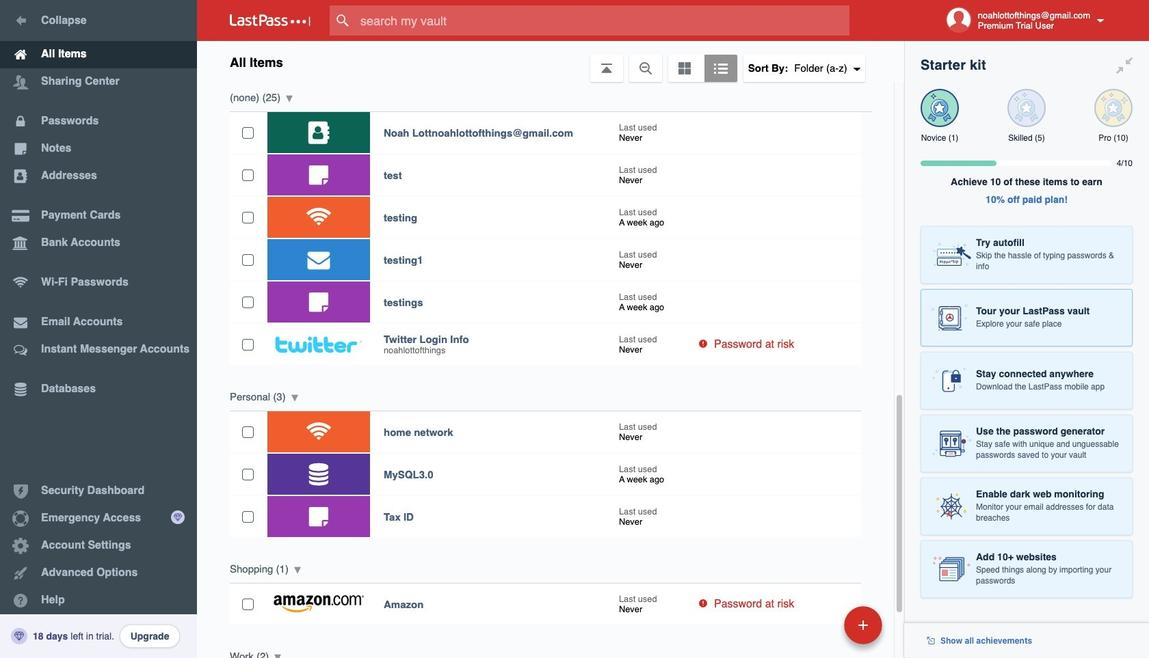 Task type: vqa. For each thing, say whether or not it's contained in the screenshot.
dialog
no



Task type: describe. For each thing, give the bounding box(es) containing it.
main navigation navigation
[[0, 0, 197, 659]]

Search search field
[[330, 5, 876, 36]]

vault options navigation
[[197, 41, 904, 82]]

new item element
[[750, 606, 887, 645]]



Task type: locate. For each thing, give the bounding box(es) containing it.
search my vault text field
[[330, 5, 876, 36]]

lastpass image
[[230, 14, 311, 27]]

new item navigation
[[750, 603, 891, 659]]



